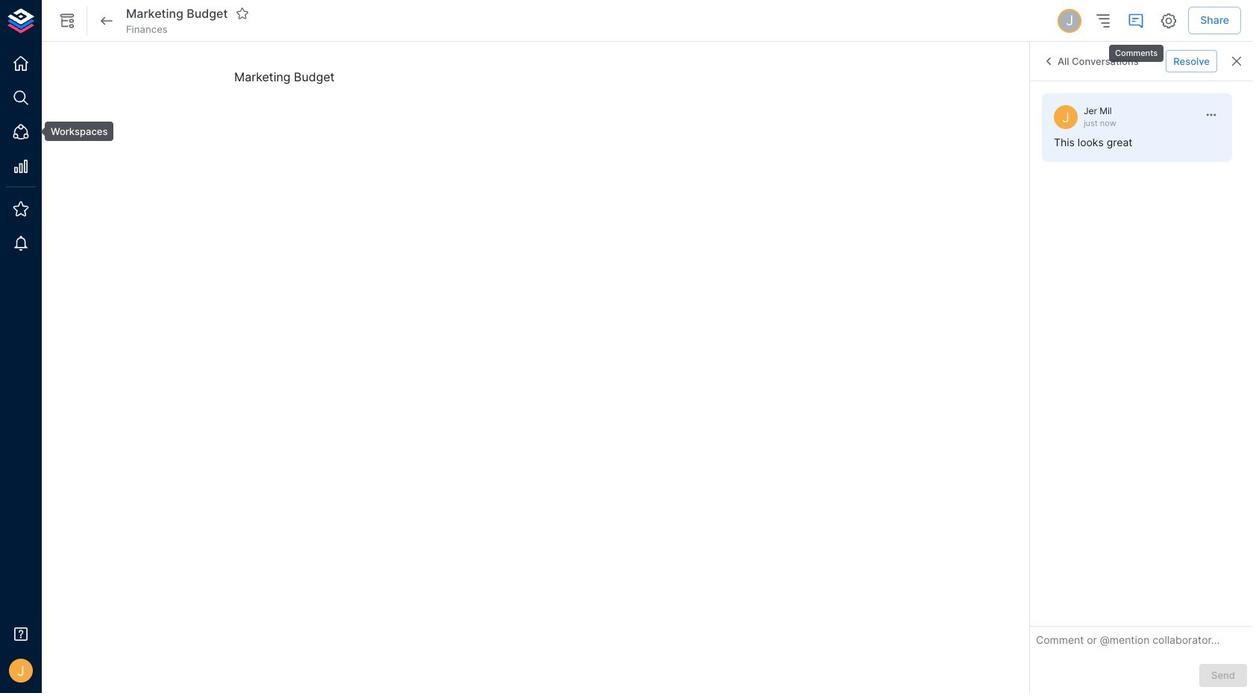 Task type: describe. For each thing, give the bounding box(es) containing it.
comments image
[[1128, 12, 1146, 29]]

settings image
[[1161, 12, 1178, 29]]

favorite image
[[236, 7, 250, 20]]

Comment or @mention collaborator... text field
[[1036, 633, 1248, 652]]



Task type: locate. For each thing, give the bounding box(es) containing it.
table of contents image
[[1095, 12, 1113, 29]]

0 vertical spatial tooltip
[[1108, 34, 1166, 64]]

0 horizontal spatial tooltip
[[34, 122, 114, 141]]

1 horizontal spatial tooltip
[[1108, 34, 1166, 64]]

tooltip
[[1108, 34, 1166, 64], [34, 122, 114, 141]]

show wiki image
[[58, 12, 76, 29]]

go back image
[[98, 12, 116, 29]]

1 vertical spatial tooltip
[[34, 122, 114, 141]]



Task type: vqa. For each thing, say whether or not it's contained in the screenshot.
COMMENTS icon
yes



